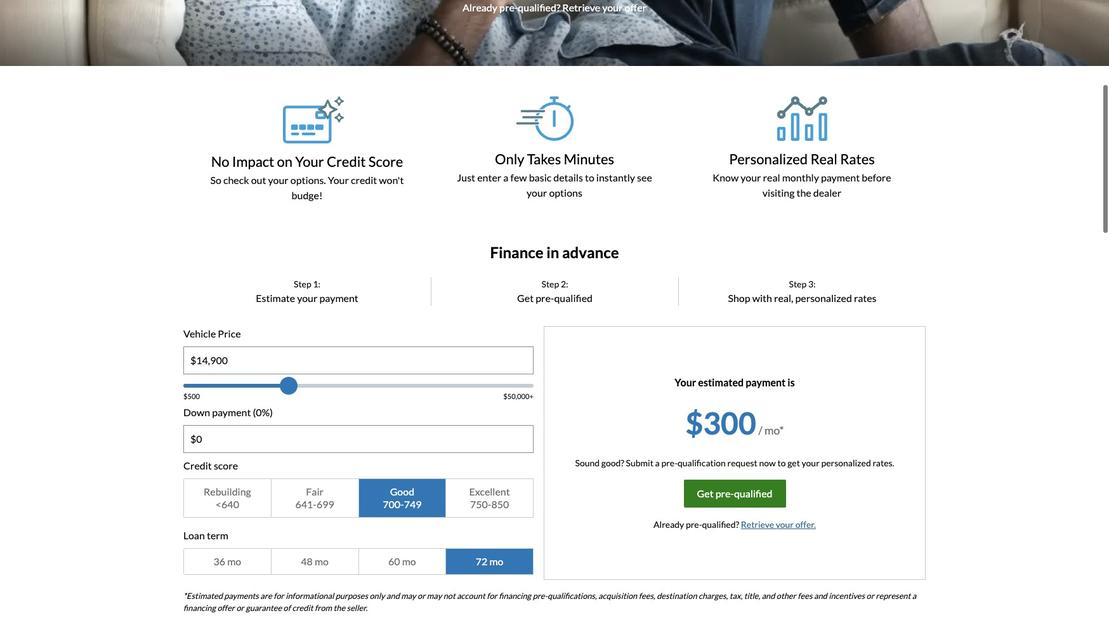 Task type: describe. For each thing, give the bounding box(es) containing it.
payment left 'is'
[[746, 376, 786, 388]]

60
[[388, 555, 400, 567]]

acquisition
[[598, 591, 637, 601]]

credit score
[[183, 459, 238, 471]]

2 horizontal spatial your
[[675, 376, 696, 388]]

699
[[317, 498, 334, 510]]

advance
[[562, 243, 619, 261]]

pre- inside button
[[716, 487, 734, 499]]

1 horizontal spatial a
[[655, 457, 660, 468]]

get pre-qualified
[[697, 487, 773, 499]]

850
[[491, 498, 509, 510]]

mo*
[[765, 424, 784, 437]]

estimate
[[256, 292, 295, 304]]

good 700-749
[[383, 485, 422, 510]]

personalized inside step 3: shop with real, personalized rates
[[795, 292, 852, 304]]

749
[[404, 498, 422, 510]]

no impact on your credit score so check out your options. your credit won't budge!
[[210, 153, 404, 201]]

details
[[554, 171, 583, 183]]

already for already pre-qualified? retrieve your offer.
[[654, 519, 684, 530]]

your estimated payment is
[[675, 376, 795, 388]]

your inside only takes minutes just enter a few basic details to instantly see your options
[[527, 187, 547, 199]]

excellent 750-850
[[469, 485, 510, 510]]

shop with real rates in hand image
[[0, 0, 1109, 66]]

qualifications,
[[548, 591, 597, 601]]

down
[[183, 406, 210, 418]]

seller.
[[347, 603, 368, 613]]

already pre-qualified? retrieve your offer
[[463, 1, 647, 13]]

destination
[[657, 591, 697, 601]]

retrieve your offer. link
[[741, 519, 816, 530]]

2 may from the left
[[427, 591, 442, 601]]

1 for from the left
[[274, 591, 284, 601]]

in
[[547, 243, 559, 261]]

options.
[[291, 174, 326, 186]]

the inside personalized real rates know your real monthly payment before visiting the dealer
[[797, 187, 811, 199]]

3 and from the left
[[814, 591, 827, 601]]

already for already pre-qualified? retrieve your offer
[[463, 1, 498, 13]]

loan term
[[183, 529, 228, 541]]

credit inside *estimated payments are for informational purposes only and may or may not account for financing pre-qualifications, acquisition fees, destination charges, tax, title, and other fees and incentives or represent a financing offer or guarantee of credit from the seller.
[[292, 603, 313, 613]]

fees,
[[639, 591, 655, 601]]

rebuilding
[[204, 485, 251, 497]]

offer inside *estimated payments are for informational purposes only and may or may not account for financing pre-qualifications, acquisition fees, destination charges, tax, title, and other fees and incentives or represent a financing offer or guarantee of credit from the seller.
[[217, 603, 235, 613]]

48 mo
[[301, 555, 329, 567]]

title,
[[744, 591, 760, 601]]

qualified inside button
[[734, 487, 773, 499]]

shop
[[728, 292, 750, 304]]

a inside only takes minutes just enter a few basic details to instantly see your options
[[503, 171, 509, 183]]

step 3: shop with real, personalized rates
[[728, 278, 877, 304]]

credit inside no impact on your credit score so check out your options. your credit won't budge!
[[327, 153, 366, 170]]

price
[[218, 327, 241, 339]]

mo for 60 mo
[[402, 555, 416, 567]]

get inside step 2: get pre-qualified
[[517, 292, 534, 304]]

no
[[211, 153, 229, 170]]

credit inside no impact on your credit score so check out your options. your credit won't budge!
[[351, 174, 377, 186]]

down payment (0%)
[[183, 406, 273, 418]]

rates
[[854, 292, 877, 304]]

won't
[[379, 174, 404, 186]]

60 mo
[[388, 555, 416, 567]]

impact
[[232, 153, 274, 170]]

charges,
[[699, 591, 728, 601]]

72 mo
[[476, 555, 504, 567]]

other
[[777, 591, 796, 601]]

3:
[[808, 278, 816, 289]]

guarantee
[[246, 603, 282, 613]]

qualified inside step 2: get pre-qualified
[[554, 292, 593, 304]]

personalized
[[729, 150, 808, 167]]

know
[[713, 171, 739, 183]]

payment inside step 1: estimate your payment
[[320, 292, 358, 304]]

rebuilding <640
[[204, 485, 251, 510]]

retrieve for offer.
[[741, 519, 774, 530]]

pre- inside step 2: get pre-qualified
[[536, 292, 554, 304]]

fair
[[306, 485, 324, 497]]

vehicle
[[183, 327, 216, 339]]

700-
[[383, 498, 404, 510]]

few
[[511, 171, 527, 183]]

personalized real rates know your real monthly payment before visiting the dealer
[[713, 150, 891, 199]]

1 vertical spatial your
[[328, 174, 349, 186]]

to inside only takes minutes just enter a few basic details to instantly see your options
[[585, 171, 594, 183]]

estimated
[[698, 376, 744, 388]]

check
[[223, 174, 249, 186]]

submit
[[626, 457, 654, 468]]

excellent
[[469, 485, 510, 497]]

not
[[443, 591, 455, 601]]

incentives
[[829, 591, 865, 601]]

only
[[370, 591, 385, 601]]

so
[[210, 174, 221, 186]]

options
[[549, 187, 583, 199]]

get inside button
[[697, 487, 714, 499]]

36 mo
[[214, 555, 241, 567]]

/
[[758, 424, 763, 437]]

fair 641-699
[[295, 485, 334, 510]]

<640
[[216, 498, 239, 510]]

$300
[[686, 405, 756, 441]]

are
[[260, 591, 272, 601]]

750-
[[470, 498, 491, 510]]

36
[[214, 555, 225, 567]]

basic
[[529, 171, 552, 183]]

your inside no impact on your credit score so check out your options. your credit won't budge!
[[268, 174, 289, 186]]

1 vertical spatial personalized
[[821, 457, 871, 468]]

48
[[301, 555, 313, 567]]

1 horizontal spatial or
[[418, 591, 425, 601]]

minutes
[[564, 150, 614, 167]]

mo for 36 mo
[[227, 555, 241, 567]]

1 horizontal spatial to
[[778, 457, 786, 468]]



Task type: locate. For each thing, give the bounding box(es) containing it.
1 horizontal spatial retrieve
[[741, 519, 774, 530]]

get down qualification
[[697, 487, 714, 499]]

dealer
[[813, 187, 842, 199]]

step left '2:'
[[542, 278, 559, 289]]

1 vertical spatial offer
[[217, 603, 235, 613]]

purposes
[[335, 591, 368, 601]]

0 vertical spatial qualified?
[[518, 1, 561, 13]]

mo
[[227, 555, 241, 567], [315, 555, 329, 567], [402, 555, 416, 567], [490, 555, 504, 567]]

1 horizontal spatial the
[[797, 187, 811, 199]]

budge!
[[292, 189, 323, 201]]

and right title,
[[762, 591, 775, 601]]

a left few
[[503, 171, 509, 183]]

2 horizontal spatial step
[[789, 278, 807, 289]]

0 horizontal spatial financing
[[183, 603, 216, 613]]

already pre-qualified? retrieve your offer link
[[463, 0, 647, 15]]

request
[[728, 457, 758, 468]]

only
[[495, 150, 525, 167]]

score
[[369, 153, 403, 170]]

with
[[752, 292, 772, 304]]

just
[[457, 171, 475, 183]]

step inside step 1: estimate your payment
[[294, 278, 311, 289]]

only takes minutes just enter a few basic details to instantly see your options
[[457, 150, 652, 199]]

to down minutes on the right top of page
[[585, 171, 594, 183]]

personalized left rates. on the bottom right
[[821, 457, 871, 468]]

1 step from the left
[[294, 278, 311, 289]]

1 vertical spatial financing
[[183, 603, 216, 613]]

for right account
[[487, 591, 497, 601]]

2 horizontal spatial or
[[867, 591, 874, 601]]

0 horizontal spatial offer
[[217, 603, 235, 613]]

0 horizontal spatial step
[[294, 278, 311, 289]]

1 horizontal spatial financing
[[499, 591, 531, 601]]

*estimated payments are for informational purposes only and may or may not account for financing pre-qualifications, acquisition fees, destination charges, tax, title, and other fees and incentives or represent a financing offer or guarantee of credit from the seller.
[[183, 591, 916, 613]]

mo right 48 on the bottom of the page
[[315, 555, 329, 567]]

payment up dealer
[[821, 171, 860, 183]]

$50,000+
[[503, 392, 534, 400]]

0 horizontal spatial retrieve
[[562, 1, 600, 13]]

step left 3:
[[789, 278, 807, 289]]

for right are
[[274, 591, 284, 601]]

1 vertical spatial qualified
[[734, 487, 773, 499]]

monthly
[[782, 171, 819, 183]]

financing down *estimated
[[183, 603, 216, 613]]

1 horizontal spatial may
[[427, 591, 442, 601]]

2 step from the left
[[542, 278, 559, 289]]

$500
[[183, 392, 200, 400]]

$300 / mo*
[[686, 405, 784, 441]]

score
[[214, 459, 238, 471]]

step inside step 3: shop with real, personalized rates
[[789, 278, 807, 289]]

1 horizontal spatial for
[[487, 591, 497, 601]]

a inside *estimated payments are for informational purposes only and may or may not account for financing pre-qualifications, acquisition fees, destination charges, tax, title, and other fees and incentives or represent a financing offer or guarantee of credit from the seller.
[[912, 591, 916, 601]]

your left the estimated
[[675, 376, 696, 388]]

1 vertical spatial already
[[654, 519, 684, 530]]

credit left "score"
[[183, 459, 212, 471]]

takes
[[527, 150, 561, 167]]

good
[[390, 485, 414, 497]]

1 horizontal spatial your
[[328, 174, 349, 186]]

641-
[[295, 498, 317, 510]]

qualified down request
[[734, 487, 773, 499]]

visiting
[[763, 187, 795, 199]]

personalized down 3:
[[795, 292, 852, 304]]

None text field
[[184, 347, 533, 374]]

0 horizontal spatial may
[[401, 591, 416, 601]]

pre- inside *estimated payments are for informational purposes only and may or may not account for financing pre-qualifications, acquisition fees, destination charges, tax, title, and other fees and incentives or represent a financing offer or guarantee of credit from the seller.
[[533, 591, 548, 601]]

0 horizontal spatial and
[[386, 591, 400, 601]]

may left the not
[[427, 591, 442, 601]]

and
[[386, 591, 400, 601], [762, 591, 775, 601], [814, 591, 827, 601]]

0 vertical spatial financing
[[499, 591, 531, 601]]

your right options.
[[328, 174, 349, 186]]

to left get
[[778, 457, 786, 468]]

and right only
[[386, 591, 400, 601]]

0 horizontal spatial qualified
[[554, 292, 593, 304]]

is
[[788, 376, 795, 388]]

or left the not
[[418, 591, 425, 601]]

0 vertical spatial retrieve
[[562, 1, 600, 13]]

step for payment
[[294, 278, 311, 289]]

real
[[763, 171, 780, 183]]

now
[[759, 457, 776, 468]]

0 horizontal spatial qualified?
[[518, 1, 561, 13]]

term
[[207, 529, 228, 541]]

0 horizontal spatial or
[[236, 603, 244, 613]]

a right represent
[[912, 591, 916, 601]]

1 horizontal spatial already
[[654, 519, 684, 530]]

2 vertical spatial your
[[675, 376, 696, 388]]

2 and from the left
[[762, 591, 775, 601]]

*estimated
[[183, 591, 223, 601]]

the right from
[[333, 603, 345, 613]]

on
[[277, 153, 293, 170]]

0 horizontal spatial for
[[274, 591, 284, 601]]

1 and from the left
[[386, 591, 400, 601]]

mo for 72 mo
[[490, 555, 504, 567]]

0 vertical spatial offer
[[625, 1, 647, 13]]

0 horizontal spatial get
[[517, 292, 534, 304]]

tax,
[[730, 591, 743, 601]]

step
[[294, 278, 311, 289], [542, 278, 559, 289], [789, 278, 807, 289]]

your
[[602, 1, 623, 13], [741, 171, 761, 183], [268, 174, 289, 186], [527, 187, 547, 199], [297, 292, 318, 304], [802, 457, 820, 468], [776, 519, 794, 530]]

the inside *estimated payments are for informational purposes only and may or may not account for financing pre-qualifications, acquisition fees, destination charges, tax, title, and other fees and incentives or represent a financing offer or guarantee of credit from the seller.
[[333, 603, 345, 613]]

1 horizontal spatial qualified
[[734, 487, 773, 499]]

72
[[476, 555, 488, 567]]

1 horizontal spatial step
[[542, 278, 559, 289]]

and right fees on the bottom right of the page
[[814, 591, 827, 601]]

0 horizontal spatial to
[[585, 171, 594, 183]]

get
[[517, 292, 534, 304], [697, 487, 714, 499]]

step left 1:
[[294, 278, 311, 289]]

1 horizontal spatial credit
[[351, 174, 377, 186]]

financing
[[499, 591, 531, 601], [183, 603, 216, 613]]

payment left (0%)
[[212, 406, 251, 418]]

already pre-qualified? retrieve your offer.
[[654, 519, 816, 530]]

payment down 1:
[[320, 292, 358, 304]]

informational
[[286, 591, 334, 601]]

0 horizontal spatial a
[[503, 171, 509, 183]]

0 vertical spatial the
[[797, 187, 811, 199]]

1:
[[313, 278, 320, 289]]

account
[[457, 591, 485, 601]]

1 vertical spatial a
[[655, 457, 660, 468]]

0 vertical spatial already
[[463, 1, 498, 13]]

step for real,
[[789, 278, 807, 289]]

3 step from the left
[[789, 278, 807, 289]]

1 vertical spatial qualified?
[[702, 519, 739, 530]]

2 for from the left
[[487, 591, 497, 601]]

a right submit on the bottom right
[[655, 457, 660, 468]]

credit
[[351, 174, 377, 186], [292, 603, 313, 613]]

your
[[295, 153, 324, 170], [328, 174, 349, 186], [675, 376, 696, 388]]

credit down the informational
[[292, 603, 313, 613]]

already
[[463, 1, 498, 13], [654, 519, 684, 530]]

1 vertical spatial get
[[697, 487, 714, 499]]

0 vertical spatial credit
[[351, 174, 377, 186]]

may right only
[[401, 591, 416, 601]]

payment inside personalized real rates know your real monthly payment before visiting the dealer
[[821, 171, 860, 183]]

get down finance
[[517, 292, 534, 304]]

step 1: estimate your payment
[[256, 278, 358, 304]]

your inside step 1: estimate your payment
[[297, 292, 318, 304]]

qualified? for already pre-qualified? retrieve your offer
[[518, 1, 561, 13]]

the down monthly on the right top of the page
[[797, 187, 811, 199]]

0 horizontal spatial credit
[[183, 459, 212, 471]]

0 horizontal spatial your
[[295, 153, 324, 170]]

0 horizontal spatial already
[[463, 1, 498, 13]]

represent
[[876, 591, 911, 601]]

step inside step 2: get pre-qualified
[[542, 278, 559, 289]]

your up options.
[[295, 153, 324, 170]]

0 vertical spatial credit
[[327, 153, 366, 170]]

mo right 36
[[227, 555, 241, 567]]

1 vertical spatial the
[[333, 603, 345, 613]]

retrieve
[[562, 1, 600, 13], [741, 519, 774, 530]]

0 vertical spatial personalized
[[795, 292, 852, 304]]

1 mo from the left
[[227, 555, 241, 567]]

0 vertical spatial your
[[295, 153, 324, 170]]

to
[[585, 171, 594, 183], [778, 457, 786, 468]]

step for qualified
[[542, 278, 559, 289]]

(0%)
[[253, 406, 273, 418]]

qualified? for already pre-qualified? retrieve your offer.
[[702, 519, 739, 530]]

qualified
[[554, 292, 593, 304], [734, 487, 773, 499]]

get
[[788, 457, 800, 468]]

2 horizontal spatial a
[[912, 591, 916, 601]]

mo right '60'
[[402, 555, 416, 567]]

rates.
[[873, 457, 894, 468]]

rates
[[840, 150, 875, 167]]

0 horizontal spatial the
[[333, 603, 345, 613]]

qualified?
[[518, 1, 561, 13], [702, 519, 739, 530]]

0 vertical spatial get
[[517, 292, 534, 304]]

financing down 72 mo
[[499, 591, 531, 601]]

1 horizontal spatial qualified?
[[702, 519, 739, 530]]

3 mo from the left
[[402, 555, 416, 567]]

or
[[418, 591, 425, 601], [867, 591, 874, 601], [236, 603, 244, 613]]

Down payment (0%) text field
[[184, 426, 533, 452]]

1 horizontal spatial credit
[[327, 153, 366, 170]]

the
[[797, 187, 811, 199], [333, 603, 345, 613]]

2 horizontal spatial and
[[814, 591, 827, 601]]

sound good? submit a pre-qualification request now to get your personalized rates.
[[575, 457, 894, 468]]

enter
[[477, 171, 501, 183]]

retrieve for offer
[[562, 1, 600, 13]]

2:
[[561, 278, 568, 289]]

or down payments
[[236, 603, 244, 613]]

pre-
[[499, 1, 518, 13], [536, 292, 554, 304], [662, 457, 678, 468], [716, 487, 734, 499], [686, 519, 702, 530], [533, 591, 548, 601]]

credit left won't
[[351, 174, 377, 186]]

or left represent
[[867, 591, 874, 601]]

credit left 'score'
[[327, 153, 366, 170]]

1 horizontal spatial get
[[697, 487, 714, 499]]

4 mo from the left
[[490, 555, 504, 567]]

1 vertical spatial to
[[778, 457, 786, 468]]

good?
[[601, 457, 624, 468]]

0 vertical spatial qualified
[[554, 292, 593, 304]]

0 vertical spatial a
[[503, 171, 509, 183]]

mo for 48 mo
[[315, 555, 329, 567]]

1 vertical spatial retrieve
[[741, 519, 774, 530]]

1 horizontal spatial and
[[762, 591, 775, 601]]

mo right 72
[[490, 555, 504, 567]]

see
[[637, 171, 652, 183]]

offer.
[[796, 519, 816, 530]]

2 mo from the left
[[315, 555, 329, 567]]

instantly
[[596, 171, 635, 183]]

1 may from the left
[[401, 591, 416, 601]]

get pre-qualified button
[[684, 480, 786, 507]]

real,
[[774, 292, 793, 304]]

1 vertical spatial credit
[[292, 603, 313, 613]]

0 vertical spatial to
[[585, 171, 594, 183]]

1 vertical spatial credit
[[183, 459, 212, 471]]

step 2: get pre-qualified
[[517, 278, 593, 304]]

qualified down '2:'
[[554, 292, 593, 304]]

qualified? inside already pre-qualified? retrieve your offer link
[[518, 1, 561, 13]]

credit
[[327, 153, 366, 170], [183, 459, 212, 471]]

personalized
[[795, 292, 852, 304], [821, 457, 871, 468]]

0 horizontal spatial credit
[[292, 603, 313, 613]]

qualification
[[678, 457, 726, 468]]

1 horizontal spatial offer
[[625, 1, 647, 13]]

2 vertical spatial a
[[912, 591, 916, 601]]

your inside personalized real rates know your real monthly payment before visiting the dealer
[[741, 171, 761, 183]]



Task type: vqa. For each thing, say whether or not it's contained in the screenshot.
the Already inside Already pre-qualified? Retrieve your offer link
yes



